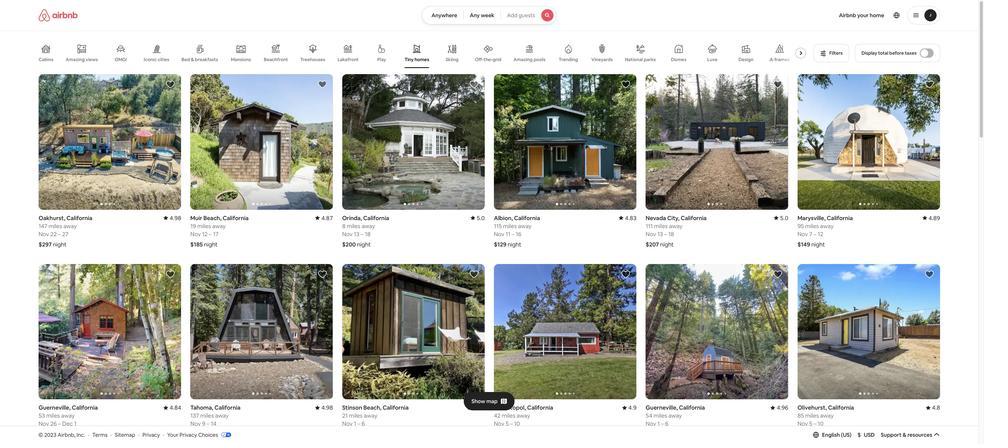 Task type: locate. For each thing, give the bounding box(es) containing it.
1 vertical spatial &
[[904, 432, 907, 438]]

4.98
[[170, 214, 181, 222], [322, 404, 333, 412]]

4.9
[[629, 404, 637, 412]]

skiing
[[446, 57, 459, 63]]

the-
[[484, 56, 493, 63]]

5.0 out of 5 average rating image left albion,
[[471, 214, 485, 222]]

1 horizontal spatial 5.0 out of 5 average rating image
[[775, 214, 789, 222]]

1 inside stinson beach, california 21 miles away nov 1 – 6
[[354, 420, 356, 428]]

nov down 137
[[190, 420, 201, 428]]

california inside the marysville, california 95 miles away nov 7 – 12 $149 night
[[827, 214, 853, 222]]

beach, right stinson
[[364, 404, 382, 412]]

add to wishlist: nevada city, california image
[[774, 80, 783, 89]]

– inside the tahoma, california 137 miles away nov 9 – 14 $267 night
[[207, 420, 209, 428]]

amazing left pools on the right top
[[514, 57, 533, 63]]

5.0 out of 5 average rating image
[[775, 214, 789, 222], [471, 214, 485, 222]]

2 5.0 out of 5 average rating image from the left
[[471, 214, 485, 222]]

8
[[342, 222, 346, 230]]

12
[[202, 230, 208, 238], [818, 230, 824, 238]]

beach, for muir
[[203, 214, 221, 222]]

group containing amazing views
[[38, 38, 810, 68]]

away inside the olivehurst, california 85 miles away nov 5 – 10 night
[[821, 412, 834, 420]]

0 horizontal spatial amazing
[[65, 56, 85, 63]]

· left 'your'
[[163, 432, 164, 438]]

13 inside nevada city, california 111 miles away nov 13 – 18 $207 night
[[658, 230, 663, 238]]

group for 95 miles away
[[798, 74, 941, 210]]

california inside albion, california 115 miles away nov 11 – 16 $129 night
[[514, 214, 540, 222]]

53
[[38, 412, 45, 420]]

– inside muir beach, california 19 miles away nov 12 – 17 $185 night
[[209, 230, 212, 238]]

10 inside the olivehurst, california 85 miles away nov 5 – 10 night
[[818, 420, 824, 428]]

0 horizontal spatial 5.0
[[477, 214, 485, 222]]

1 horizontal spatial 6
[[666, 420, 669, 428]]

away inside muir beach, california 19 miles away nov 12 – 17 $185 night
[[212, 222, 226, 230]]

before
[[890, 50, 905, 56]]

nov inside stinson beach, california 21 miles away nov 1 – 6
[[342, 420, 353, 428]]

5
[[506, 420, 509, 428], [810, 420, 813, 428]]

19
[[190, 222, 196, 230]]

away up 16
[[518, 222, 532, 230]]

0 horizontal spatial beach,
[[203, 214, 221, 222]]

albion,
[[494, 214, 513, 222]]

nov for sebastopol, california 42 miles away nov 5 – 10
[[494, 420, 505, 428]]

5 inside the olivehurst, california 85 miles away nov 5 – 10 night
[[810, 420, 813, 428]]

miles up 26
[[46, 412, 60, 420]]

1 horizontal spatial 4.98
[[322, 404, 333, 412]]

0 vertical spatial &
[[191, 57, 194, 63]]

miles inside guerneville, california 54 miles away nov 1 – 6
[[654, 412, 668, 420]]

miles for orinda, california 8 miles away nov 13 – 18 $200 night
[[347, 222, 361, 230]]

$127
[[38, 431, 51, 438]]

away inside guerneville, california 54 miles away nov 1 – 6
[[669, 412, 682, 420]]

night left the english
[[809, 431, 823, 438]]

1 horizontal spatial 12
[[818, 230, 824, 238]]

nov inside the tahoma, california 137 miles away nov 9 – 14 $267 night
[[190, 420, 201, 428]]

nevada
[[646, 214, 667, 222]]

1 horizontal spatial &
[[904, 432, 907, 438]]

4.84 out of 5 average rating image
[[163, 404, 181, 412]]

2 12 from the left
[[818, 230, 824, 238]]

inc.
[[77, 432, 85, 438]]

0 horizontal spatial 12
[[202, 230, 208, 238]]

california for guerneville, california 53 miles away nov 26 – dec 1 $127 night
[[72, 404, 98, 412]]

0 horizontal spatial 13
[[354, 230, 360, 238]]

show map button
[[464, 392, 515, 411]]

night inside guerneville, california 53 miles away nov 26 – dec 1 $127 night
[[52, 431, 66, 438]]

1 inside guerneville, california 54 miles away nov 1 – 6
[[658, 420, 660, 428]]

privacy link
[[143, 432, 160, 438]]

· left privacy link
[[138, 432, 140, 438]]

4.9 out of 5 average rating image
[[623, 404, 637, 412]]

1 12 from the left
[[202, 230, 208, 238]]

1 horizontal spatial 5
[[810, 420, 813, 428]]

21
[[342, 412, 348, 420]]

away down "sebastopol,"
[[517, 412, 530, 420]]

nov inside guerneville, california 53 miles away nov 26 – dec 1 $127 night
[[38, 420, 49, 428]]

california inside orinda, california 8 miles away nov 13 – 18 $200 night
[[363, 214, 389, 222]]

1 horizontal spatial 18
[[669, 230, 675, 238]]

california for olivehurst, california 85 miles away nov 5 – 10 night
[[829, 404, 855, 412]]

away for tahoma, california 137 miles away nov 9 – 14 $267 night
[[215, 412, 229, 420]]

away inside the tahoma, california 137 miles away nov 9 – 14 $267 night
[[215, 412, 229, 420]]

english
[[823, 432, 841, 438]]

amazing left "views"
[[65, 56, 85, 63]]

0 vertical spatial beach,
[[203, 214, 221, 222]]

1 horizontal spatial 10
[[818, 420, 824, 428]]

away for marysville, california 95 miles away nov 7 – 12 $149 night
[[821, 222, 834, 230]]

0 vertical spatial 4.98
[[170, 214, 181, 222]]

tiny homes
[[405, 57, 429, 63]]

add to wishlist: orinda, california image
[[470, 80, 479, 89]]

1 horizontal spatial 13
[[658, 230, 663, 238]]

any week
[[470, 12, 495, 19]]

1 horizontal spatial beach,
[[364, 404, 382, 412]]

10 inside 'sebastopol, california 42 miles away nov 5 – 10'
[[514, 420, 520, 428]]

tahoma, california 137 miles away nov 9 – 14 $267 night
[[190, 404, 241, 438]]

1 6 from the left
[[666, 420, 669, 428]]

away up the 'dec'
[[61, 412, 75, 420]]

nov down 53
[[38, 420, 49, 428]]

night inside albion, california 115 miles away nov 11 – 16 $129 night
[[508, 241, 522, 248]]

1 · from the left
[[88, 432, 89, 438]]

0 horizontal spatial guerneville,
[[38, 404, 71, 412]]

california inside the tahoma, california 137 miles away nov 9 – 14 $267 night
[[215, 404, 241, 412]]

nov down 54
[[646, 420, 657, 428]]

miles inside 'sebastopol, california 42 miles away nov 5 – 10'
[[502, 412, 516, 420]]

miles inside nevada city, california 111 miles away nov 13 – 18 $207 night
[[655, 222, 668, 230]]

$
[[858, 432, 862, 438]]

night right $200
[[357, 241, 371, 248]]

2 5 from the left
[[810, 420, 813, 428]]

miles down orinda,
[[347, 222, 361, 230]]

10 for olivehurst,
[[818, 420, 824, 428]]

– inside albion, california 115 miles away nov 11 – 16 $129 night
[[512, 230, 515, 238]]

22
[[50, 230, 57, 238]]

amazing
[[65, 56, 85, 63], [514, 57, 533, 63]]

1 10 from the left
[[514, 420, 520, 428]]

4.96 out of 5 average rating image
[[771, 404, 789, 412]]

0 horizontal spatial 18
[[365, 230, 371, 238]]

group for 42 miles away
[[494, 264, 637, 400]]

2 13 from the left
[[354, 230, 360, 238]]

night down "17"
[[204, 241, 218, 248]]

beach, inside stinson beach, california 21 miles away nov 1 – 6
[[364, 404, 382, 412]]

nov down the 8 on the left bottom of the page
[[342, 230, 353, 238]]

1 vertical spatial beach,
[[364, 404, 382, 412]]

group for 111 miles away
[[646, 74, 789, 210]]

nov left 7
[[798, 230, 808, 238]]

california inside guerneville, california 54 miles away nov 1 – 6
[[679, 404, 705, 412]]

nov inside the marysville, california 95 miles away nov 7 – 12 $149 night
[[798, 230, 808, 238]]

4 · from the left
[[163, 432, 164, 438]]

away for albion, california 115 miles away nov 11 – 16 $129 night
[[518, 222, 532, 230]]

4.8 out of 5 average rating image
[[927, 404, 941, 412]]

4.86 out of 5 average rating image
[[467, 404, 485, 412]]

guerneville, inside guerneville, california 54 miles away nov 1 – 6
[[646, 404, 678, 412]]

add to wishlist: marysville, california image
[[926, 80, 935, 89]]

– inside guerneville, california 54 miles away nov 1 – 6
[[661, 420, 664, 428]]

5.0 for orinda, california 8 miles away nov 13 – 18 $200 night
[[477, 214, 485, 222]]

· right terms
[[111, 432, 112, 438]]

miles inside the olivehurst, california 85 miles away nov 5 – 10 night
[[806, 412, 819, 420]]

terms link
[[92, 432, 108, 438]]

4.8
[[933, 404, 941, 412]]

1 horizontal spatial privacy
[[180, 432, 197, 438]]

beach, right muir
[[203, 214, 221, 222]]

13 up '$207' at the right of the page
[[658, 230, 663, 238]]

away for oakhurst, california 147 miles away nov 22 – 27 $297 night
[[63, 222, 77, 230]]

group for 19 miles away
[[190, 74, 333, 210]]

nov inside oakhurst, california 147 miles away nov 22 – 27 $297 night
[[38, 230, 49, 238]]

– inside the marysville, california 95 miles away nov 7 – 12 $149 night
[[814, 230, 817, 238]]

night down 26
[[52, 431, 66, 438]]

miles down marysville,
[[806, 222, 819, 230]]

miles inside the marysville, california 95 miles away nov 7 – 12 $149 night
[[806, 222, 819, 230]]

13 inside orinda, california 8 miles away nov 13 – 18 $200 night
[[354, 230, 360, 238]]

away down marysville,
[[821, 222, 834, 230]]

breakfasts
[[195, 57, 218, 63]]

147
[[38, 222, 47, 230]]

2 6 from the left
[[362, 420, 365, 428]]

privacy
[[143, 432, 160, 438], [180, 432, 197, 438]]

5.0 left marysville,
[[781, 214, 789, 222]]

add to wishlist: guerneville, california image
[[774, 270, 783, 279]]

18
[[669, 230, 675, 238], [365, 230, 371, 238]]

airbnb your home
[[840, 12, 885, 19]]

miles down olivehurst,
[[806, 412, 819, 420]]

california inside 'sebastopol, california 42 miles away nov 5 – 10'
[[528, 404, 554, 412]]

5.0 left albion,
[[477, 214, 485, 222]]

2 guerneville, from the left
[[646, 404, 678, 412]]

trending
[[559, 57, 578, 63]]

miles up '22'
[[48, 222, 62, 230]]

13 up $200
[[354, 230, 360, 238]]

beach, for stinson
[[364, 404, 382, 412]]

away inside albion, california 115 miles away nov 11 – 16 $129 night
[[518, 222, 532, 230]]

nov down "111"
[[646, 230, 657, 238]]

away for sebastopol, california 42 miles away nov 5 – 10
[[517, 412, 530, 420]]

5.0
[[781, 214, 789, 222], [477, 214, 485, 222]]

1 horizontal spatial 1
[[354, 420, 356, 428]]

group for 115 miles away
[[494, 74, 637, 210]]

0 horizontal spatial 10
[[514, 420, 520, 428]]

away down city,
[[669, 222, 683, 230]]

– inside the olivehurst, california 85 miles away nov 5 – 10 night
[[814, 420, 817, 428]]

away inside stinson beach, california 21 miles away nov 1 – 6
[[364, 412, 378, 420]]

california
[[66, 214, 92, 222], [223, 214, 249, 222], [514, 214, 540, 222], [681, 214, 707, 222], [363, 214, 389, 222], [827, 214, 853, 222], [72, 404, 98, 412], [215, 404, 241, 412], [528, 404, 554, 412], [679, 404, 705, 412], [383, 404, 409, 412], [829, 404, 855, 412]]

privacy right 'your'
[[180, 432, 197, 438]]

any week button
[[464, 6, 501, 24]]

filters
[[830, 50, 843, 56]]

miles down stinson
[[349, 412, 363, 420]]

10 down "sebastopol,"
[[514, 420, 520, 428]]

away for guerneville, california 54 miles away nov 1 – 6
[[669, 412, 682, 420]]

$ usd
[[858, 432, 876, 438]]

group
[[38, 38, 810, 68], [38, 74, 181, 210], [190, 74, 333, 210], [342, 74, 485, 210], [494, 74, 637, 210], [646, 74, 789, 210], [798, 74, 941, 210], [38, 264, 181, 400], [190, 264, 333, 400], [342, 264, 485, 400], [494, 264, 637, 400], [646, 264, 789, 400], [798, 264, 941, 400]]

13
[[658, 230, 663, 238], [354, 230, 360, 238]]

1 horizontal spatial 5.0
[[781, 214, 789, 222]]

taxes
[[906, 50, 917, 56]]

amazing for amazing views
[[65, 56, 85, 63]]

4.86
[[473, 404, 485, 412]]

– inside stinson beach, california 21 miles away nov 1 – 6
[[358, 420, 360, 428]]

away right 21 at bottom
[[364, 412, 378, 420]]

2023
[[44, 432, 56, 438]]

away inside orinda, california 8 miles away nov 13 – 18 $200 night
[[362, 222, 375, 230]]

0 horizontal spatial 5.0 out of 5 average rating image
[[471, 214, 485, 222]]

beach, inside muir beach, california 19 miles away nov 12 – 17 $185 night
[[203, 214, 221, 222]]

miles inside oakhurst, california 147 miles away nov 22 – 27 $297 night
[[48, 222, 62, 230]]

night down 16
[[508, 241, 522, 248]]

privacy left 'your'
[[143, 432, 160, 438]]

2 horizontal spatial 1
[[658, 420, 660, 428]]

add to wishlist: albion, california image
[[622, 80, 631, 89]]

None search field
[[422, 6, 557, 24]]

7
[[810, 230, 813, 238]]

miles up 11
[[503, 222, 517, 230]]

guerneville, inside guerneville, california 53 miles away nov 26 – dec 1 $127 night
[[38, 404, 71, 412]]

2 5.0 from the left
[[477, 214, 485, 222]]

nov inside nevada city, california 111 miles away nov 13 – 18 $207 night
[[646, 230, 657, 238]]

nov down 115
[[494, 230, 505, 238]]

nov down "42"
[[494, 420, 505, 428]]

2 · from the left
[[111, 432, 112, 438]]

away inside 'sebastopol, california 42 miles away nov 5 – 10'
[[517, 412, 530, 420]]

5 inside 'sebastopol, california 42 miles away nov 5 – 10'
[[506, 420, 509, 428]]

miles inside orinda, california 8 miles away nov 13 – 18 $200 night
[[347, 222, 361, 230]]

away inside the marysville, california 95 miles away nov 7 – 12 $149 night
[[821, 222, 834, 230]]

night down 27
[[53, 241, 66, 248]]

national parks
[[625, 56, 656, 63]]

2 1 from the left
[[658, 420, 660, 428]]

away up 14 on the bottom of page
[[215, 412, 229, 420]]

1 5.0 from the left
[[781, 214, 789, 222]]

10 for sebastopol,
[[514, 420, 520, 428]]

– for sebastopol, california 42 miles away nov 5 – 10
[[510, 420, 513, 428]]

resources
[[908, 432, 933, 438]]

california inside guerneville, california 53 miles away nov 26 – dec 1 $127 night
[[72, 404, 98, 412]]

1 5.0 out of 5 average rating image from the left
[[775, 214, 789, 222]]

3 1 from the left
[[354, 420, 356, 428]]

away inside oakhurst, california 147 miles away nov 22 – 27 $297 night
[[63, 222, 77, 230]]

1 5 from the left
[[506, 420, 509, 428]]

12 right 7
[[818, 230, 824, 238]]

home
[[871, 12, 885, 19]]

nov down 19 at the bottom left
[[190, 230, 201, 238]]

– for tahoma, california 137 miles away nov 9 – 14 $267 night
[[207, 420, 209, 428]]

nov for olivehurst, california 85 miles away nov 5 – 10 night
[[798, 420, 808, 428]]

miles inside the tahoma, california 137 miles away nov 9 – 14 $267 night
[[200, 412, 214, 420]]

111
[[646, 222, 653, 230]]

guerneville, up 53
[[38, 404, 71, 412]]

1 inside guerneville, california 53 miles away nov 26 – dec 1 $127 night
[[74, 420, 76, 428]]

miles right 19 at the bottom left
[[197, 222, 211, 230]]

2 18 from the left
[[365, 230, 371, 238]]

airbnb
[[840, 12, 857, 19]]

– inside orinda, california 8 miles away nov 13 – 18 $200 night
[[361, 230, 364, 238]]

nov inside the olivehurst, california 85 miles away nov 5 – 10 night
[[798, 420, 808, 428]]

– inside oakhurst, california 147 miles away nov 22 – 27 $297 night
[[58, 230, 61, 238]]

17
[[213, 230, 219, 238]]

design
[[739, 57, 754, 63]]

nov down 85
[[798, 420, 808, 428]]

guerneville, up 54
[[646, 404, 678, 412]]

&
[[191, 57, 194, 63], [904, 432, 907, 438]]

away inside guerneville, california 53 miles away nov 26 – dec 1 $127 night
[[61, 412, 75, 420]]

add to wishlist: tahoma, california image
[[318, 270, 327, 279]]

$129
[[494, 241, 507, 248]]

1 vertical spatial 4.98
[[322, 404, 333, 412]]

1 horizontal spatial amazing
[[514, 57, 533, 63]]

2 10 from the left
[[818, 420, 824, 428]]

– inside 'sebastopol, california 42 miles away nov 5 – 10'
[[510, 420, 513, 428]]

& right bed
[[191, 57, 194, 63]]

95
[[798, 222, 805, 230]]

miles inside albion, california 115 miles away nov 11 – 16 $129 night
[[503, 222, 517, 230]]

miles up '9'
[[200, 412, 214, 420]]

nov inside albion, california 115 miles away nov 11 – 16 $129 night
[[494, 230, 505, 238]]

add to wishlist: olivehurst, california image
[[926, 270, 935, 279]]

12 inside the marysville, california 95 miles away nov 7 – 12 $149 night
[[818, 230, 824, 238]]

5 down olivehurst,
[[810, 420, 813, 428]]

0 horizontal spatial 6
[[362, 420, 365, 428]]

1
[[74, 420, 76, 428], [658, 420, 660, 428], [354, 420, 356, 428]]

nov for orinda, california 8 miles away nov 13 – 18 $200 night
[[342, 230, 353, 238]]

– inside guerneville, california 53 miles away nov 26 – dec 1 $127 night
[[58, 420, 61, 428]]

4.96
[[777, 404, 789, 412]]

1 1 from the left
[[74, 420, 76, 428]]

6
[[666, 420, 669, 428], [362, 420, 365, 428]]

night down 7
[[812, 241, 826, 248]]

–
[[58, 230, 61, 238], [209, 230, 212, 238], [512, 230, 515, 238], [665, 230, 668, 238], [361, 230, 364, 238], [814, 230, 817, 238], [58, 420, 61, 428], [207, 420, 209, 428], [510, 420, 513, 428], [661, 420, 664, 428], [358, 420, 360, 428], [814, 420, 817, 428]]

nov inside orinda, california 8 miles away nov 13 – 18 $200 night
[[342, 230, 353, 238]]

54
[[646, 412, 653, 420]]

sebastopol, california 42 miles away nov 5 – 10
[[494, 404, 554, 428]]

1 18 from the left
[[669, 230, 675, 238]]

0 horizontal spatial privacy
[[143, 432, 160, 438]]

away down orinda,
[[362, 222, 375, 230]]

nov inside guerneville, california 54 miles away nov 1 – 6
[[646, 420, 657, 428]]

miles for sebastopol, california 42 miles away nov 5 – 10
[[502, 412, 516, 420]]

guerneville, for 54
[[646, 404, 678, 412]]

sitemap link
[[115, 432, 135, 438]]

dec
[[62, 420, 73, 428]]

0 horizontal spatial &
[[191, 57, 194, 63]]

night inside the tahoma, california 137 miles away nov 9 – 14 $267 night
[[205, 431, 218, 438]]

0 horizontal spatial 5
[[506, 420, 509, 428]]

$297
[[38, 241, 52, 248]]

miles down "sebastopol,"
[[502, 412, 516, 420]]

beach,
[[203, 214, 221, 222], [364, 404, 382, 412]]

– for guerneville, california 54 miles away nov 1 – 6
[[661, 420, 664, 428]]

california for orinda, california 8 miles away nov 13 – 18 $200 night
[[363, 214, 389, 222]]

away for olivehurst, california 85 miles away nov 5 – 10 night
[[821, 412, 834, 420]]

& right support
[[904, 432, 907, 438]]

your
[[167, 432, 179, 438]]

miles inside stinson beach, california 21 miles away nov 1 – 6
[[349, 412, 363, 420]]

nov down 147
[[38, 230, 49, 238]]

5 down "sebastopol,"
[[506, 420, 509, 428]]

5.0 out of 5 average rating image left marysville,
[[775, 214, 789, 222]]

california inside the olivehurst, california 85 miles away nov 5 – 10 night
[[829, 404, 855, 412]]

12 left "17"
[[202, 230, 208, 238]]

1 guerneville, from the left
[[38, 404, 71, 412]]

4.87 out of 5 average rating image
[[315, 214, 333, 222]]

miles down nevada
[[655, 222, 668, 230]]

14
[[211, 420, 216, 428]]

nov for marysville, california 95 miles away nov 7 – 12 $149 night
[[798, 230, 808, 238]]

3 · from the left
[[138, 432, 140, 438]]

a-
[[770, 57, 775, 63]]

nov for albion, california 115 miles away nov 11 – 16 $129 night
[[494, 230, 505, 238]]

$185
[[190, 241, 203, 248]]

$267
[[190, 431, 204, 438]]

terms · sitemap · privacy ·
[[92, 432, 164, 438]]

– for albion, california 115 miles away nov 11 – 16 $129 night
[[512, 230, 515, 238]]

show
[[472, 398, 486, 405]]

· right inc.
[[88, 432, 89, 438]]

4.98 left stinson
[[322, 404, 333, 412]]

add to wishlist: sebastopol, california image
[[622, 270, 631, 279]]

add
[[507, 12, 518, 19]]

1 privacy from the left
[[143, 432, 160, 438]]

away inside nevada city, california 111 miles away nov 13 – 18 $207 night
[[669, 222, 683, 230]]

away up 27
[[63, 222, 77, 230]]

0 horizontal spatial 4.98
[[170, 214, 181, 222]]

0 horizontal spatial 1
[[74, 420, 76, 428]]

4.98 left muir
[[170, 214, 181, 222]]

away up "17"
[[212, 222, 226, 230]]

miles right 54
[[654, 412, 668, 420]]

mansions
[[231, 57, 251, 63]]

airbnb your home link
[[835, 7, 890, 23]]

away down olivehurst,
[[821, 412, 834, 420]]

nov inside 'sebastopol, california 42 miles away nov 5 – 10'
[[494, 420, 505, 428]]

away for guerneville, california 53 miles away nov 26 – dec 1 $127 night
[[61, 412, 75, 420]]

miles for tahoma, california 137 miles away nov 9 – 14 $267 night
[[200, 412, 214, 420]]

california for tahoma, california 137 miles away nov 9 – 14 $267 night
[[215, 404, 241, 412]]

night right '$207' at the right of the page
[[661, 241, 674, 248]]

1 13 from the left
[[658, 230, 663, 238]]

nov down 21 at bottom
[[342, 420, 353, 428]]

night
[[53, 241, 66, 248], [204, 241, 218, 248], [508, 241, 522, 248], [661, 241, 674, 248], [357, 241, 371, 248], [812, 241, 826, 248], [52, 431, 66, 438], [205, 431, 218, 438], [809, 431, 823, 438]]

away right 54
[[669, 412, 682, 420]]

night down 14 on the bottom of page
[[205, 431, 218, 438]]

miles inside guerneville, california 53 miles away nov 26 – dec 1 $127 night
[[46, 412, 60, 420]]

miles for guerneville, california 54 miles away nov 1 – 6
[[654, 412, 668, 420]]

guerneville, california 53 miles away nov 26 – dec 1 $127 night
[[38, 404, 98, 438]]

profile element
[[566, 0, 941, 31]]

1 horizontal spatial guerneville,
[[646, 404, 678, 412]]

10 up the english
[[818, 420, 824, 428]]

california inside oakhurst, california 147 miles away nov 22 – 27 $297 night
[[66, 214, 92, 222]]

2 privacy from the left
[[180, 432, 197, 438]]

filters button
[[814, 44, 850, 62]]



Task type: describe. For each thing, give the bounding box(es) containing it.
anywhere button
[[422, 6, 464, 24]]

display total before taxes
[[862, 50, 917, 56]]

muir beach, california 19 miles away nov 12 – 17 $185 night
[[190, 214, 249, 248]]

5.0 out of 5 average rating image for nevada city, california 111 miles away nov 13 – 18 $207 night
[[775, 214, 789, 222]]

4.98 for tahoma, california 137 miles away nov 9 – 14 $267 night
[[322, 404, 333, 412]]

add guests
[[507, 12, 536, 19]]

add to wishlist: stinson beach, california image
[[470, 270, 479, 279]]

lakefront
[[338, 57, 359, 63]]

85
[[798, 412, 805, 420]]

nov for oakhurst, california 147 miles away nov 22 – 27 $297 night
[[38, 230, 49, 238]]

english (us) button
[[814, 432, 852, 438]]

4.87
[[322, 214, 333, 222]]

week
[[481, 12, 495, 19]]

treehouses
[[300, 57, 325, 63]]

choices
[[198, 432, 218, 438]]

42
[[494, 412, 501, 420]]

english (us)
[[823, 432, 852, 438]]

miles for olivehurst, california 85 miles away nov 5 – 10 night
[[806, 412, 819, 420]]

group for 147 miles away
[[38, 74, 181, 210]]

miles for albion, california 115 miles away nov 11 – 16 $129 night
[[503, 222, 517, 230]]

olivehurst, california 85 miles away nov 5 – 10 night
[[798, 404, 855, 438]]

5.0 out of 5 average rating image for orinda, california 8 miles away nov 13 – 18 $200 night
[[471, 214, 485, 222]]

4.83 out of 5 average rating image
[[619, 214, 637, 222]]

– for marysville, california 95 miles away nov 7 – 12 $149 night
[[814, 230, 817, 238]]

$207
[[646, 241, 659, 248]]

night inside the olivehurst, california 85 miles away nov 5 – 10 night
[[809, 431, 823, 438]]

amazing pools
[[514, 57, 546, 63]]

nov for tahoma, california 137 miles away nov 9 – 14 $267 night
[[190, 420, 201, 428]]

sebastopol,
[[494, 404, 526, 412]]

26
[[50, 420, 57, 428]]

bed & breakfasts
[[181, 57, 218, 63]]

group for 54 miles away
[[646, 264, 789, 400]]

cabins
[[38, 57, 53, 63]]

show map
[[472, 398, 498, 405]]

add to wishlist: muir beach, california image
[[318, 80, 327, 89]]

18 inside orinda, california 8 miles away nov 13 – 18 $200 night
[[365, 230, 371, 238]]

6 inside guerneville, california 54 miles away nov 1 – 6
[[666, 420, 669, 428]]

4.98 out of 5 average rating image
[[163, 214, 181, 222]]

137
[[190, 412, 199, 420]]

group for 21 miles away
[[342, 264, 485, 400]]

terms
[[92, 432, 108, 438]]

domes
[[672, 57, 687, 63]]

night inside nevada city, california 111 miles away nov 13 – 18 $207 night
[[661, 241, 674, 248]]

miles for oakhurst, california 147 miles away nov 22 – 27 $297 night
[[48, 222, 62, 230]]

stinson beach, california 21 miles away nov 1 – 6
[[342, 404, 409, 428]]

marysville,
[[798, 214, 826, 222]]

& for bed
[[191, 57, 194, 63]]

stinson
[[342, 404, 362, 412]]

california inside nevada city, california 111 miles away nov 13 – 18 $207 night
[[681, 214, 707, 222]]

nov inside muir beach, california 19 miles away nov 12 – 17 $185 night
[[190, 230, 201, 238]]

– for olivehurst, california 85 miles away nov 5 – 10 night
[[814, 420, 817, 428]]

grid
[[493, 56, 502, 63]]

4.98 out of 5 average rating image
[[315, 404, 333, 412]]

guerneville, for 53
[[38, 404, 71, 412]]

guerneville, california 54 miles away nov 1 – 6
[[646, 404, 705, 428]]

16
[[516, 230, 522, 238]]

– for orinda, california 8 miles away nov 13 – 18 $200 night
[[361, 230, 364, 238]]

miles inside muir beach, california 19 miles away nov 12 – 17 $185 night
[[197, 222, 211, 230]]

group for 53 miles away
[[38, 264, 181, 400]]

$149
[[798, 241, 811, 248]]

a-frames
[[770, 57, 790, 63]]

18 inside nevada city, california 111 miles away nov 13 – 18 $207 night
[[669, 230, 675, 238]]

5 for 42
[[506, 420, 509, 428]]

9
[[202, 420, 205, 428]]

display total before taxes button
[[856, 44, 941, 62]]

map
[[487, 398, 498, 405]]

california for oakhurst, california 147 miles away nov 22 – 27 $297 night
[[66, 214, 92, 222]]

© 2023 airbnb, inc. ·
[[38, 432, 89, 438]]

california for guerneville, california 54 miles away nov 1 – 6
[[679, 404, 705, 412]]

support & resources
[[882, 432, 933, 438]]

& for support
[[904, 432, 907, 438]]

night inside the marysville, california 95 miles away nov 7 – 12 $149 night
[[812, 241, 826, 248]]

none search field containing anywhere
[[422, 6, 557, 24]]

california for sebastopol, california 42 miles away nov 5 – 10
[[528, 404, 554, 412]]

group for 8 miles away
[[342, 74, 485, 210]]

sitemap
[[115, 432, 135, 438]]

california inside stinson beach, california 21 miles away nov 1 – 6
[[383, 404, 409, 412]]

group for 85 miles away
[[798, 264, 941, 400]]

california for albion, california 115 miles away nov 11 – 16 $129 night
[[514, 214, 540, 222]]

amazing views
[[65, 56, 98, 63]]

your privacy choices
[[167, 432, 218, 438]]

– for guerneville, california 53 miles away nov 26 – dec 1 $127 night
[[58, 420, 61, 428]]

views
[[86, 56, 98, 63]]

away for orinda, california 8 miles away nov 13 – 18 $200 night
[[362, 222, 375, 230]]

play
[[377, 57, 386, 63]]

night inside orinda, california 8 miles away nov 13 – 18 $200 night
[[357, 241, 371, 248]]

group for 137 miles away
[[190, 264, 333, 400]]

4.98 for oakhurst, california 147 miles away nov 22 – 27 $297 night
[[170, 214, 181, 222]]

usd
[[865, 432, 876, 438]]

5.0 for nevada city, california 111 miles away nov 13 – 18 $207 night
[[781, 214, 789, 222]]

6 inside stinson beach, california 21 miles away nov 1 – 6
[[362, 420, 365, 428]]

any
[[470, 12, 480, 19]]

frames
[[775, 57, 790, 63]]

omg!
[[115, 57, 127, 63]]

california inside muir beach, california 19 miles away nov 12 – 17 $185 night
[[223, 214, 249, 222]]

national
[[625, 56, 643, 63]]

4.84
[[170, 404, 181, 412]]

amazing for amazing pools
[[514, 57, 533, 63]]

your privacy choices link
[[167, 432, 231, 439]]

anywhere
[[432, 12, 458, 19]]

add to wishlist: oakhurst, california image
[[166, 80, 175, 89]]

california for marysville, california 95 miles away nov 7 – 12 $149 night
[[827, 214, 853, 222]]

display
[[862, 50, 878, 56]]

12 inside muir beach, california 19 miles away nov 12 – 17 $185 night
[[202, 230, 208, 238]]

miles for marysville, california 95 miles away nov 7 – 12 $149 night
[[806, 222, 819, 230]]

add to wishlist: guerneville, california image
[[166, 270, 175, 279]]

your
[[858, 12, 869, 19]]

– inside nevada city, california 111 miles away nov 13 – 18 $207 night
[[665, 230, 668, 238]]

5 for 85
[[810, 420, 813, 428]]

iconic cities
[[144, 56, 169, 63]]

vineyards
[[592, 57, 613, 63]]

albion, california 115 miles away nov 11 – 16 $129 night
[[494, 214, 540, 248]]

nov for guerneville, california 54 miles away nov 1 – 6
[[646, 420, 657, 428]]

support
[[882, 432, 902, 438]]

tiny
[[405, 57, 414, 63]]

orinda, california 8 miles away nov 13 – 18 $200 night
[[342, 214, 389, 248]]

4.89 out of 5 average rating image
[[923, 214, 941, 222]]

– for oakhurst, california 147 miles away nov 22 – 27 $297 night
[[58, 230, 61, 238]]

$200
[[342, 241, 356, 248]]

luxe
[[708, 57, 718, 63]]

oakhurst,
[[38, 214, 65, 222]]

iconic
[[144, 56, 157, 63]]

guests
[[519, 12, 536, 19]]

olivehurst,
[[798, 404, 827, 412]]

115
[[494, 222, 502, 230]]

11
[[506, 230, 511, 238]]

miles for guerneville, california 53 miles away nov 26 – dec 1 $127 night
[[46, 412, 60, 420]]

oakhurst, california 147 miles away nov 22 – 27 $297 night
[[38, 214, 92, 248]]

beachfront
[[264, 57, 288, 63]]

nevada city, california 111 miles away nov 13 – 18 $207 night
[[646, 214, 707, 248]]

add guests button
[[501, 6, 557, 24]]

night inside muir beach, california 19 miles away nov 12 – 17 $185 night
[[204, 241, 218, 248]]

bed
[[181, 57, 190, 63]]

total
[[879, 50, 889, 56]]

night inside oakhurst, california 147 miles away nov 22 – 27 $297 night
[[53, 241, 66, 248]]

nov for guerneville, california 53 miles away nov 26 – dec 1 $127 night
[[38, 420, 49, 428]]



Task type: vqa. For each thing, say whether or not it's contained in the screenshot.


